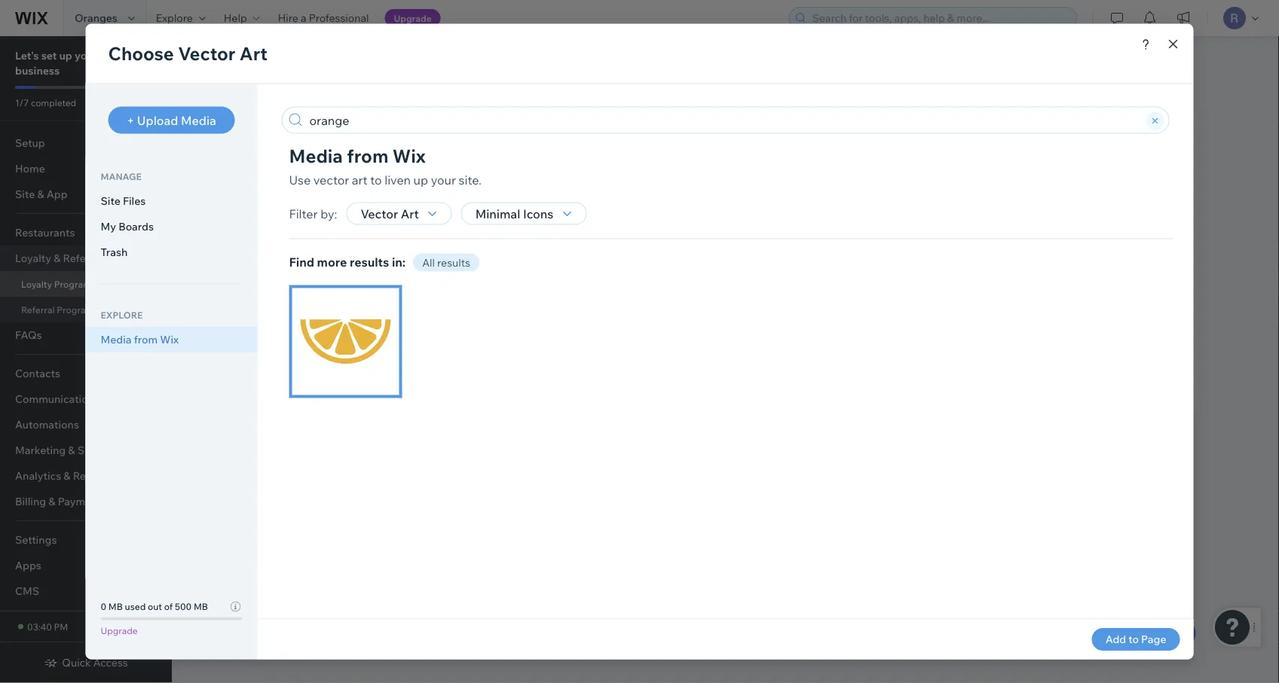 Task type: describe. For each thing, give the bounding box(es) containing it.
account.
[[590, 137, 638, 152]]

continue to setup
[[1061, 626, 1164, 641]]

03:40
[[27, 621, 52, 633]]

customers
[[487, 137, 546, 152]]

loyalty program link
[[0, 271, 166, 297]]

referral program link
[[0, 297, 166, 323]]

let's set up your business
[[15, 49, 97, 77]]

settings
[[15, 534, 57, 547]]

pm
[[54, 621, 68, 633]]

1 or from the left
[[475, 377, 486, 390]]

plural
[[602, 377, 630, 390]]

you inside program info this information will be shown to your customers in their account. you can change this at any time.
[[641, 137, 662, 152]]

quick
[[62, 657, 91, 670]]

continue
[[1061, 626, 1113, 641]]

to inside program info this information will be shown to your customers in their account. you can change this at any time.
[[444, 137, 456, 152]]

quick access
[[62, 657, 128, 670]]

loyalty & referrals
[[15, 252, 107, 265]]

this
[[273, 137, 296, 152]]

loyalty program inside sidebar element
[[21, 279, 91, 290]]

Custom name text field
[[279, 332, 711, 357]]

your inside program info this information will be shown to your customers in their account. you can change this at any time.
[[459, 137, 484, 152]]

program name *
[[273, 184, 356, 200]]

preview: you just earned 100 orange points! note: custom names won't be translated or adjusted to singular or plural forms.
[[273, 363, 664, 390]]

0 vertical spatial loyalty
[[255, 59, 329, 86]]

hire a professional
[[278, 11, 369, 24]]

upgrade button
[[385, 9, 441, 27]]

program inside loyalty program link
[[54, 279, 91, 290]]

* for custom name *
[[346, 310, 352, 327]]

info
[[333, 118, 358, 135]]

forms.
[[632, 377, 664, 390]]

cms
[[15, 585, 39, 598]]

automations
[[15, 418, 79, 432]]

their
[[561, 137, 588, 152]]

in
[[549, 137, 559, 152]]

oranges
[[75, 11, 117, 24]]

1/7 completed
[[15, 97, 76, 108]]

points!
[[458, 363, 492, 376]]

* for program name *
[[350, 184, 356, 200]]

any
[[769, 137, 789, 152]]

1/7
[[15, 97, 29, 108]]

you inside preview: you just earned 100 orange points! note: custom names won't be translated or adjusted to singular or plural forms.
[[318, 363, 336, 376]]

just
[[339, 363, 357, 376]]

adjusted
[[488, 377, 532, 390]]

help button
[[215, 0, 269, 36]]

this
[[732, 137, 752, 152]]

help
[[224, 11, 247, 24]]

continue to setup button
[[1042, 620, 1196, 647]]

faqs link
[[0, 323, 166, 348]]

referrals
[[63, 252, 107, 265]]

translated
[[422, 377, 473, 390]]

hire
[[278, 11, 298, 24]]

to inside button
[[1115, 626, 1127, 641]]

home link
[[0, 156, 166, 182]]

setup link
[[0, 130, 166, 156]]

will
[[367, 137, 385, 152]]

0 vertical spatial loyalty program
[[255, 59, 422, 86]]

home
[[15, 162, 45, 175]]

be inside preview: you just earned 100 orange points! note: custom names won't be translated or adjusted to singular or plural forms.
[[407, 377, 420, 390]]

hire a professional link
[[269, 0, 378, 36]]

Points name field
[[279, 268, 695, 294]]



Task type: locate. For each thing, give the bounding box(es) containing it.
name right the points
[[306, 249, 334, 263]]

0 vertical spatial your
[[75, 49, 97, 62]]

be inside program info this information will be shown to your customers in their account. you can change this at any time.
[[388, 137, 402, 152]]

1 vertical spatial be
[[407, 377, 420, 390]]

completed
[[31, 97, 76, 108]]

preview:
[[273, 363, 315, 376]]

* up just
[[346, 310, 352, 327]]

1 vertical spatial your
[[459, 137, 484, 152]]

loyalty left "&" on the top left of the page
[[15, 252, 51, 265]]

program info this information will be shown to your customers in their account. you can change this at any time.
[[273, 118, 819, 152]]

* down information
[[350, 184, 356, 200]]

points name
[[273, 249, 334, 263]]

1 horizontal spatial your
[[459, 137, 484, 152]]

1 horizontal spatial or
[[589, 377, 599, 390]]

loyalty for loyalty program link in the left of the page
[[21, 279, 52, 290]]

0 horizontal spatial you
[[318, 363, 336, 376]]

1 vertical spatial setup
[[1130, 626, 1164, 641]]

name down information
[[318, 186, 346, 199]]

1 vertical spatial *
[[346, 310, 352, 327]]

program inside program info this information will be shown to your customers in their account. you can change this at any time.
[[273, 118, 329, 135]]

name inside program name *
[[318, 186, 346, 199]]

or left plural
[[589, 377, 599, 390]]

setup right continue
[[1130, 626, 1164, 641]]

set
[[41, 49, 57, 62]]

can
[[664, 137, 685, 152]]

0 horizontal spatial loyalty program
[[21, 279, 91, 290]]

names
[[342, 377, 375, 390]]

Program name text field
[[279, 205, 711, 231]]

your left customers
[[459, 137, 484, 152]]

name right custom at the left top of page
[[314, 313, 342, 326]]

settings link
[[0, 528, 166, 553]]

0 horizontal spatial your
[[75, 49, 97, 62]]

singular
[[547, 377, 586, 390]]

a
[[301, 11, 306, 24]]

program up info
[[334, 59, 422, 86]]

program inside program name *
[[273, 186, 316, 199]]

1 vertical spatial you
[[318, 363, 336, 376]]

0 vertical spatial be
[[388, 137, 402, 152]]

1 vertical spatial loyalty program
[[21, 279, 91, 290]]

loyalty program up referral program
[[21, 279, 91, 290]]

quick access button
[[44, 657, 128, 670]]

Search for tools, apps, help & more... field
[[808, 8, 1072, 29]]

to right shown
[[444, 137, 456, 152]]

program
[[334, 59, 422, 86], [273, 118, 329, 135], [273, 186, 316, 199], [54, 279, 91, 290], [57, 304, 94, 315]]

0 horizontal spatial to
[[444, 137, 456, 152]]

to right continue
[[1115, 626, 1127, 641]]

your inside let's set up your business
[[75, 49, 97, 62]]

you up custom on the left bottom of the page
[[318, 363, 336, 376]]

name for points name
[[306, 249, 334, 263]]

name for custom name *
[[314, 313, 342, 326]]

your right up
[[75, 49, 97, 62]]

name
[[318, 186, 346, 199], [306, 249, 334, 263], [314, 313, 342, 326]]

2 vertical spatial to
[[1115, 626, 1127, 641]]

earned
[[359, 363, 394, 376]]

automations link
[[0, 412, 166, 438]]

1 vertical spatial to
[[534, 377, 544, 390]]

upgrade
[[394, 12, 432, 24]]

name for program name *
[[318, 186, 346, 199]]

*
[[350, 184, 356, 200], [346, 310, 352, 327]]

you
[[641, 137, 662, 152], [318, 363, 336, 376]]

orange
[[418, 363, 455, 376]]

program down loyalty & referrals "popup button"
[[54, 279, 91, 290]]

setup up home
[[15, 136, 45, 150]]

or down points!
[[475, 377, 486, 390]]

loyalty program down professional
[[255, 59, 422, 86]]

at
[[755, 137, 766, 152]]

loyalty for loyalty & referrals "popup button"
[[15, 252, 51, 265]]

shown
[[405, 137, 442, 152]]

let's
[[15, 49, 39, 62]]

0 horizontal spatial be
[[388, 137, 402, 152]]

faqs
[[15, 329, 42, 342]]

cms link
[[0, 579, 166, 605]]

1 vertical spatial loyalty
[[15, 252, 51, 265]]

program up this
[[273, 118, 329, 135]]

time.
[[791, 137, 819, 152]]

to left singular
[[534, 377, 544, 390]]

to inside preview: you just earned 100 orange points! note: custom names won't be translated or adjusted to singular or plural forms.
[[534, 377, 544, 390]]

2 vertical spatial loyalty
[[21, 279, 52, 290]]

1 horizontal spatial setup
[[1130, 626, 1164, 641]]

0 vertical spatial *
[[350, 184, 356, 200]]

2 horizontal spatial to
[[1115, 626, 1127, 641]]

program down this
[[273, 186, 316, 199]]

name inside "custom name *"
[[314, 313, 342, 326]]

setup inside sidebar element
[[15, 136, 45, 150]]

1 horizontal spatial you
[[641, 137, 662, 152]]

or
[[475, 377, 486, 390], [589, 377, 599, 390]]

2 vertical spatial name
[[314, 313, 342, 326]]

loyalty
[[255, 59, 329, 86], [15, 252, 51, 265], [21, 279, 52, 290]]

2 or from the left
[[589, 377, 599, 390]]

access
[[93, 657, 128, 670]]

custom
[[273, 313, 312, 326]]

sidebar element
[[0, 36, 172, 684]]

1 horizontal spatial be
[[407, 377, 420, 390]]

program inside 'referral program' link
[[57, 304, 94, 315]]

0 vertical spatial to
[[444, 137, 456, 152]]

setup
[[15, 136, 45, 150], [1130, 626, 1164, 641]]

03:40 pm
[[27, 621, 68, 633]]

referral program
[[21, 304, 94, 315]]

business
[[15, 64, 60, 77]]

0 vertical spatial you
[[641, 137, 662, 152]]

change
[[687, 137, 729, 152]]

loyalty down hire
[[255, 59, 329, 86]]

you left 'can'
[[641, 137, 662, 152]]

1 horizontal spatial to
[[534, 377, 544, 390]]

be down 100
[[407, 377, 420, 390]]

1 vertical spatial name
[[306, 249, 334, 263]]

0 vertical spatial setup
[[15, 136, 45, 150]]

custom name *
[[273, 310, 352, 327]]

custom
[[303, 377, 340, 390]]

0 horizontal spatial setup
[[15, 136, 45, 150]]

&
[[54, 252, 61, 265]]

up
[[59, 49, 72, 62]]

program up faqs link at the left of the page
[[57, 304, 94, 315]]

setup inside button
[[1130, 626, 1164, 641]]

information
[[299, 137, 364, 152]]

points
[[273, 249, 304, 263]]

100
[[397, 363, 415, 376]]

won't
[[377, 377, 405, 390]]

explore
[[156, 11, 193, 24]]

your
[[75, 49, 97, 62], [459, 137, 484, 152]]

loyalty up referral
[[21, 279, 52, 290]]

loyalty inside "popup button"
[[15, 252, 51, 265]]

referral
[[21, 304, 55, 315]]

be
[[388, 137, 402, 152], [407, 377, 420, 390]]

loyalty program
[[255, 59, 422, 86], [21, 279, 91, 290]]

to
[[444, 137, 456, 152], [534, 377, 544, 390], [1115, 626, 1127, 641]]

be right will
[[388, 137, 402, 152]]

0 vertical spatial name
[[318, 186, 346, 199]]

professional
[[309, 11, 369, 24]]

0 horizontal spatial or
[[475, 377, 486, 390]]

loyalty & referrals button
[[0, 246, 166, 271]]

1 horizontal spatial loyalty program
[[255, 59, 422, 86]]

note:
[[273, 377, 300, 390]]



Task type: vqa. For each thing, say whether or not it's contained in the screenshot.
Inventory
no



